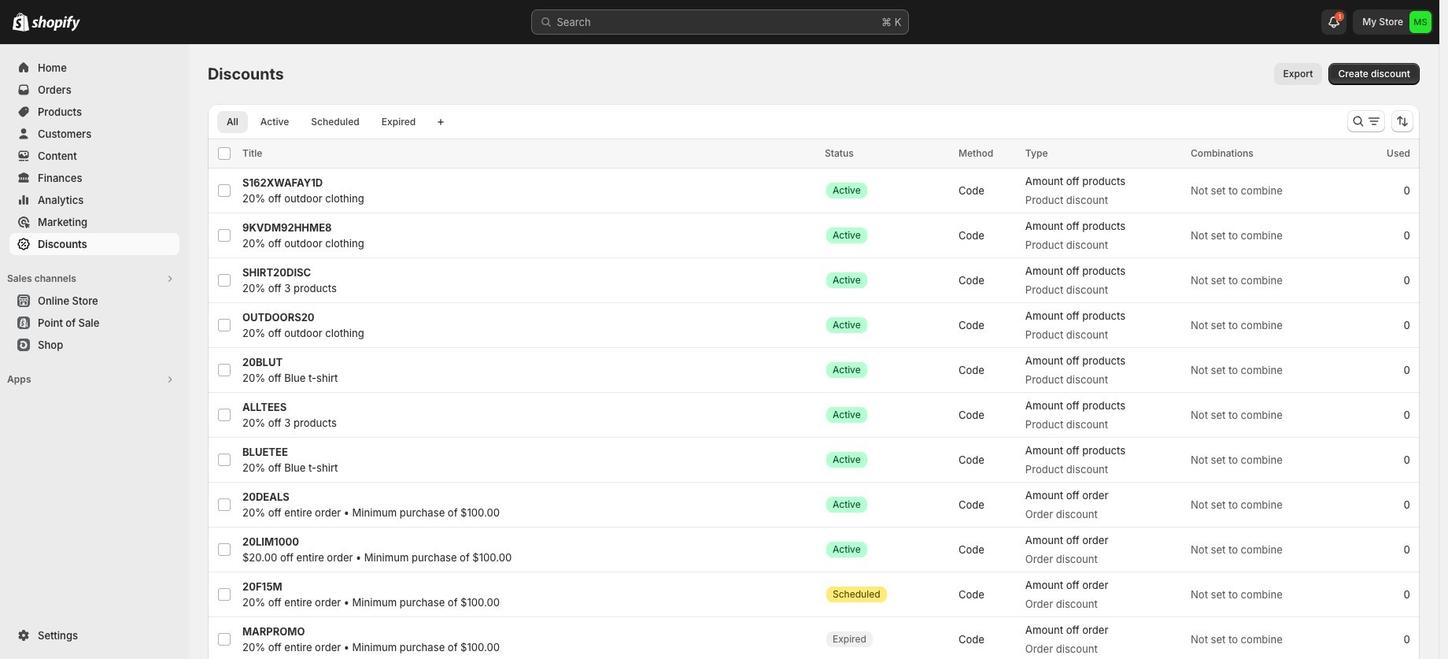 Task type: describe. For each thing, give the bounding box(es) containing it.
0 horizontal spatial shopify image
[[13, 13, 29, 31]]

my store image
[[1410, 11, 1432, 33]]



Task type: locate. For each thing, give the bounding box(es) containing it.
shopify image
[[13, 13, 29, 31], [31, 16, 80, 31]]

1 horizontal spatial shopify image
[[31, 16, 80, 31]]

tab list
[[214, 110, 429, 133]]



Task type: vqa. For each thing, say whether or not it's contained in the screenshot.
Shopify icon
yes



